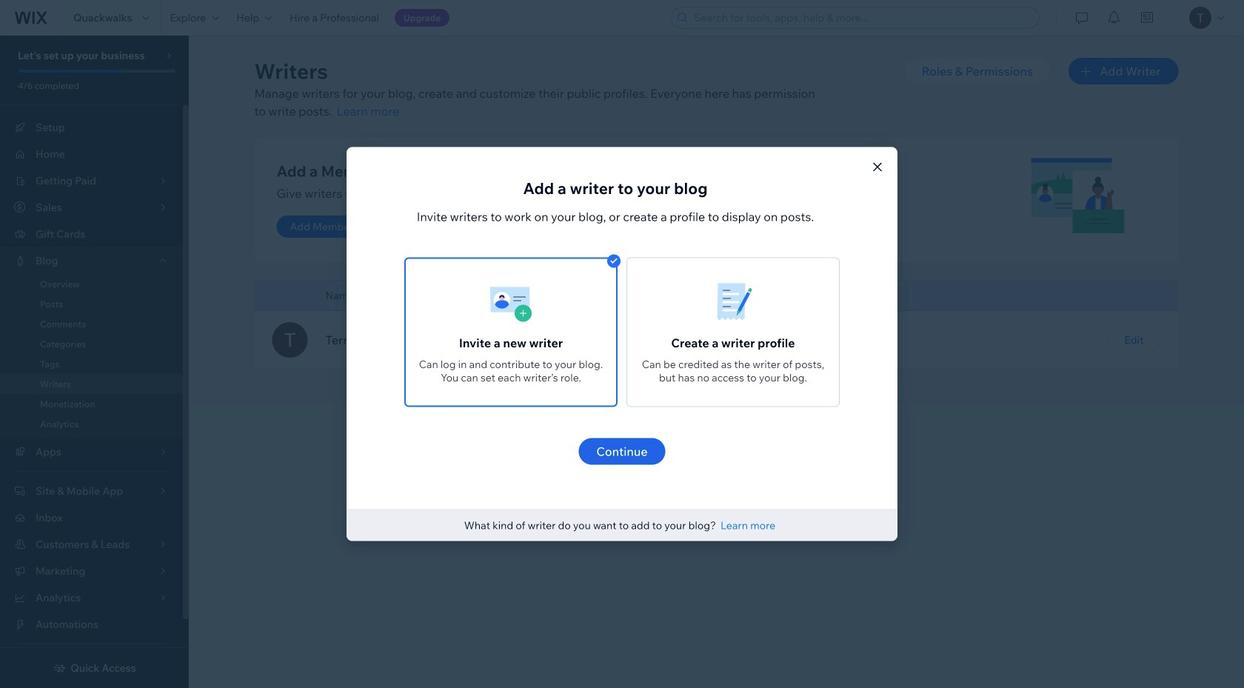 Task type: describe. For each thing, give the bounding box(es) containing it.
sidebar element
[[0, 36, 189, 688]]

Search for tools, apps, help & more... field
[[690, 7, 1035, 28]]



Task type: vqa. For each thing, say whether or not it's contained in the screenshot.
'Sidebar' 'Element'
yes



